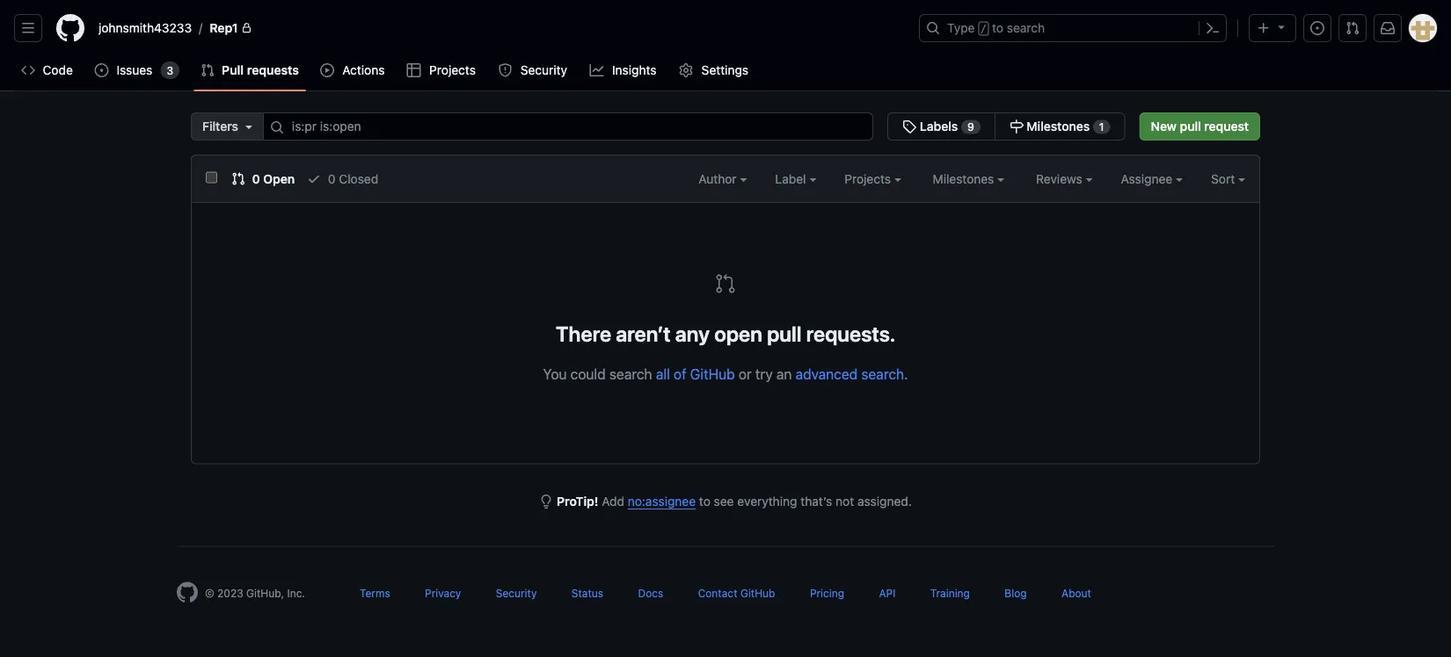 Task type: locate. For each thing, give the bounding box(es) containing it.
try
[[755, 366, 773, 383]]

pull right new
[[1180, 119, 1201, 134]]

github right of
[[690, 366, 735, 383]]

assignee
[[1121, 171, 1176, 186]]

/ for type
[[980, 23, 987, 35]]

1 vertical spatial milestones
[[933, 171, 997, 186]]

to right type
[[992, 21, 1003, 35]]

/ for johnsmith43233
[[199, 21, 202, 35]]

status
[[571, 588, 603, 600]]

insights
[[612, 63, 657, 77]]

aren't
[[616, 321, 671, 346]]

command palette image
[[1206, 21, 1220, 35]]

projects right label popup button at right
[[844, 171, 894, 186]]

0 horizontal spatial pull
[[767, 321, 802, 346]]

0 horizontal spatial projects
[[429, 63, 476, 77]]

search left all
[[609, 366, 652, 383]]

1 vertical spatial projects
[[844, 171, 894, 186]]

2 0 from the left
[[328, 171, 336, 186]]

could
[[570, 366, 606, 383]]

0
[[252, 171, 260, 186], [328, 171, 336, 186]]

git pull request image
[[1346, 21, 1360, 35]]

plus image
[[1257, 21, 1271, 35]]

protip! add no:assignee to see everything that's not assigned.
[[557, 495, 912, 509]]

0 vertical spatial security
[[520, 63, 567, 77]]

everything
[[737, 495, 797, 509]]

notifications image
[[1381, 21, 1395, 35]]

you
[[543, 366, 567, 383]]

0 horizontal spatial search
[[609, 366, 652, 383]]

1 horizontal spatial 0
[[328, 171, 336, 186]]

2 horizontal spatial git pull request image
[[715, 274, 736, 295]]

0 vertical spatial milestones
[[1027, 119, 1090, 134]]

terms
[[360, 588, 390, 600]]

git pull request image for pull
[[201, 63, 215, 77]]

pricing link
[[810, 588, 844, 600]]

reviews button
[[1036, 170, 1093, 188]]

milestones inside issue 'element'
[[1027, 119, 1090, 134]]

0 vertical spatial projects
[[429, 63, 476, 77]]

/ right type
[[980, 23, 987, 35]]

1 horizontal spatial projects
[[844, 171, 894, 186]]

security left status link
[[496, 588, 537, 600]]

/
[[199, 21, 202, 35], [980, 23, 987, 35]]

issue element
[[888, 113, 1125, 141]]

1 0 from the left
[[252, 171, 260, 186]]

/ left rep1 on the left of page
[[199, 21, 202, 35]]

advanced
[[796, 366, 858, 383]]

blog link
[[1005, 588, 1027, 600]]

1 horizontal spatial /
[[980, 23, 987, 35]]

.
[[904, 366, 908, 383]]

0 horizontal spatial github
[[690, 366, 735, 383]]

open
[[263, 171, 295, 186]]

milestones for milestones 1
[[1027, 119, 1090, 134]]

git pull request image
[[201, 63, 215, 77], [231, 172, 245, 186], [715, 274, 736, 295]]

not
[[836, 495, 854, 509]]

git pull request image up there aren't any open pull requests.
[[715, 274, 736, 295]]

0 vertical spatial github
[[690, 366, 735, 383]]

privacy link
[[425, 588, 461, 600]]

0 vertical spatial pull
[[1180, 119, 1201, 134]]

pull
[[1180, 119, 1201, 134], [767, 321, 802, 346]]

add
[[602, 495, 624, 509]]

1 horizontal spatial git pull request image
[[231, 172, 245, 186]]

code image
[[21, 63, 35, 77]]

0 horizontal spatial milestones
[[933, 171, 997, 186]]

/ inside type / to search
[[980, 23, 987, 35]]

0 for closed
[[328, 171, 336, 186]]

0 closed
[[325, 171, 378, 186]]

projects inside popup button
[[844, 171, 894, 186]]

lock image
[[241, 23, 252, 33]]

security link
[[491, 57, 576, 84], [496, 588, 537, 600]]

0 vertical spatial git pull request image
[[201, 63, 215, 77]]

0 vertical spatial to
[[992, 21, 1003, 35]]

2 vertical spatial git pull request image
[[715, 274, 736, 295]]

0 for open
[[252, 171, 260, 186]]

1 vertical spatial git pull request image
[[231, 172, 245, 186]]

0 right check icon
[[328, 171, 336, 186]]

list
[[91, 14, 908, 42]]

homepage image
[[177, 583, 198, 604]]

new pull request link
[[1139, 113, 1260, 141]]

git pull request image inside pull requests link
[[201, 63, 215, 77]]

graph image
[[590, 63, 604, 77]]

0 open link
[[231, 170, 295, 188]]

search right type
[[1007, 21, 1045, 35]]

search down requests.
[[861, 366, 904, 383]]

2 horizontal spatial search
[[1007, 21, 1045, 35]]

0 horizontal spatial /
[[199, 21, 202, 35]]

any
[[675, 321, 710, 346]]

closed
[[339, 171, 378, 186]]

you could search all of github or try an advanced search .
[[543, 366, 908, 383]]

2023
[[217, 588, 243, 600]]

projects right the table image
[[429, 63, 476, 77]]

None search field
[[191, 113, 1125, 141]]

1 vertical spatial to
[[699, 495, 710, 509]]

git pull request image right select all issues checkbox
[[231, 172, 245, 186]]

1 horizontal spatial milestones
[[1027, 119, 1090, 134]]

type / to search
[[947, 21, 1045, 35]]

no:assignee
[[628, 495, 696, 509]]

milestones down 9
[[933, 171, 997, 186]]

privacy
[[425, 588, 461, 600]]

issue opened image
[[1310, 21, 1324, 35]]

milestones inside popup button
[[933, 171, 997, 186]]

1 horizontal spatial github
[[740, 588, 775, 600]]

milestones for milestones
[[933, 171, 997, 186]]

/ inside johnsmith43233 /
[[199, 21, 202, 35]]

author
[[699, 171, 740, 186]]

requests
[[247, 63, 299, 77]]

security link left status link
[[496, 588, 537, 600]]

0 horizontal spatial git pull request image
[[201, 63, 215, 77]]

© 2023 github, inc.
[[205, 588, 305, 600]]

milestones right milestone icon on the right of the page
[[1027, 119, 1090, 134]]

to left see
[[699, 495, 710, 509]]

0 horizontal spatial 0
[[252, 171, 260, 186]]

©
[[205, 588, 214, 600]]

1 vertical spatial pull
[[767, 321, 802, 346]]

all of github link
[[656, 366, 735, 383]]

gear image
[[679, 63, 693, 77]]

settings link
[[672, 57, 757, 84]]

git pull request image left pull
[[201, 63, 215, 77]]

security link left 'graph' image
[[491, 57, 576, 84]]

there
[[556, 321, 611, 346]]

about link
[[1062, 588, 1091, 600]]

reviews
[[1036, 171, 1086, 186]]

table image
[[407, 63, 421, 77]]

tag image
[[903, 120, 917, 134]]

security right 'shield' icon
[[520, 63, 567, 77]]

no:assignee link
[[628, 495, 696, 509]]

milestones button
[[933, 170, 1004, 188]]

search
[[1007, 21, 1045, 35], [609, 366, 652, 383], [861, 366, 904, 383]]

milestones 1
[[1023, 119, 1104, 134]]

github right contact
[[740, 588, 775, 600]]

labels 9
[[917, 119, 974, 134]]

shield image
[[498, 63, 512, 77]]

api
[[879, 588, 896, 600]]

0 left the open
[[252, 171, 260, 186]]

search image
[[270, 120, 284, 135]]

pull up an
[[767, 321, 802, 346]]

milestones
[[1027, 119, 1090, 134], [933, 171, 997, 186]]

filters
[[202, 119, 238, 134]]

sort
[[1211, 171, 1235, 186]]

about
[[1062, 588, 1091, 600]]

to
[[992, 21, 1003, 35], [699, 495, 710, 509]]

1 horizontal spatial pull
[[1180, 119, 1201, 134]]



Task type: describe. For each thing, give the bounding box(es) containing it.
settings
[[702, 63, 748, 77]]

0 closed link
[[307, 170, 378, 188]]

training link
[[930, 588, 970, 600]]

1 horizontal spatial to
[[992, 21, 1003, 35]]

light bulb image
[[539, 495, 553, 509]]

type
[[947, 21, 975, 35]]

pricing
[[810, 588, 844, 600]]

rep1
[[210, 21, 238, 35]]

0 horizontal spatial to
[[699, 495, 710, 509]]

code
[[43, 63, 73, 77]]

9
[[967, 121, 974, 133]]

issue opened image
[[94, 63, 108, 77]]

docs link
[[638, 588, 663, 600]]

label button
[[775, 170, 816, 188]]

there aren't any open pull requests.
[[556, 321, 895, 346]]

or
[[739, 366, 752, 383]]

pull requests
[[222, 63, 299, 77]]

request
[[1204, 119, 1249, 134]]

issues
[[117, 63, 152, 77]]

0 vertical spatial security link
[[491, 57, 576, 84]]

github,
[[246, 588, 284, 600]]

pull
[[222, 63, 244, 77]]

contact github
[[698, 588, 775, 600]]

projects button
[[844, 170, 901, 188]]

johnsmith43233 link
[[91, 14, 199, 42]]

author button
[[699, 170, 747, 188]]

3
[[167, 64, 173, 77]]

advanced search link
[[796, 366, 904, 383]]

milestone image
[[1009, 120, 1023, 134]]

homepage image
[[56, 14, 84, 42]]

list containing johnsmith43233 /
[[91, 14, 908, 42]]

assignee button
[[1121, 170, 1183, 188]]

requests.
[[806, 321, 895, 346]]

johnsmith43233
[[98, 21, 192, 35]]

open
[[714, 321, 762, 346]]

Issues search field
[[263, 113, 873, 141]]

new pull request
[[1151, 119, 1249, 134]]

docs
[[638, 588, 663, 600]]

rep1 link
[[202, 14, 259, 42]]

Search all issues text field
[[263, 113, 873, 141]]

api link
[[879, 588, 896, 600]]

terms link
[[360, 588, 390, 600]]

actions
[[342, 63, 385, 77]]

that's
[[801, 495, 832, 509]]

labels
[[920, 119, 958, 134]]

label
[[775, 171, 809, 186]]

none search field containing filters
[[191, 113, 1125, 141]]

training
[[930, 588, 970, 600]]

johnsmith43233 /
[[98, 21, 202, 35]]

all
[[656, 366, 670, 383]]

Select all issues checkbox
[[206, 172, 217, 183]]

git pull request image inside 0 open link
[[231, 172, 245, 186]]

contact
[[698, 588, 737, 600]]

code link
[[14, 57, 80, 84]]

protip!
[[557, 495, 598, 509]]

play image
[[320, 63, 334, 77]]

1 vertical spatial security
[[496, 588, 537, 600]]

status link
[[571, 588, 603, 600]]

inc.
[[287, 588, 305, 600]]

1 vertical spatial security link
[[496, 588, 537, 600]]

actions link
[[313, 57, 393, 84]]

new
[[1151, 119, 1177, 134]]

see
[[714, 495, 734, 509]]

blog
[[1005, 588, 1027, 600]]

1 horizontal spatial search
[[861, 366, 904, 383]]

an
[[776, 366, 792, 383]]

1
[[1099, 121, 1104, 133]]

triangle down image
[[242, 120, 256, 134]]

git pull request image for there
[[715, 274, 736, 295]]

pull requests link
[[194, 57, 306, 84]]

1 vertical spatial github
[[740, 588, 775, 600]]

filters button
[[191, 113, 264, 141]]

sort button
[[1211, 170, 1245, 188]]

assigned.
[[857, 495, 912, 509]]

projects link
[[400, 57, 484, 84]]

check image
[[307, 172, 321, 186]]

0 open
[[249, 171, 295, 186]]

contact github link
[[698, 588, 775, 600]]

triangle down image
[[1274, 20, 1288, 34]]

insights link
[[583, 57, 665, 84]]

of
[[674, 366, 686, 383]]



Task type: vqa. For each thing, say whether or not it's contained in the screenshot.
'banner'
no



